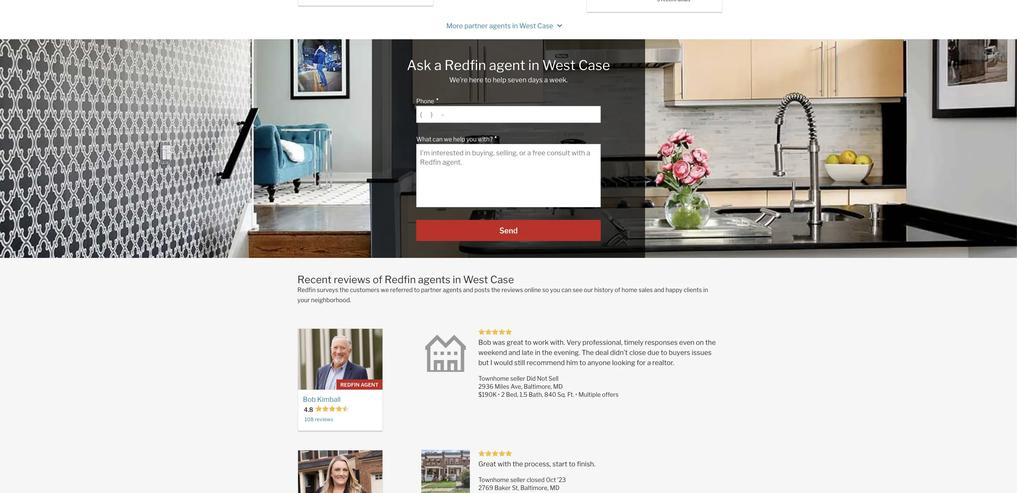 Task type: vqa. For each thing, say whether or not it's contained in the screenshot.
would
yes



Task type: locate. For each thing, give the bounding box(es) containing it.
phone
[[416, 98, 434, 105]]

recent
[[297, 274, 332, 286]]

we
[[444, 136, 452, 143], [381, 286, 389, 293]]

2 horizontal spatial reviews
[[502, 286, 523, 293]]

what can we help you with?. required field. element
[[416, 131, 597, 144]]

redfin
[[444, 57, 486, 74], [385, 274, 416, 286], [297, 286, 316, 293], [340, 382, 360, 388]]

offers
[[602, 391, 619, 398]]

realtor.
[[652, 359, 674, 367]]

bed,
[[506, 391, 518, 398]]

2 vertical spatial a
[[647, 359, 651, 367]]

0 horizontal spatial •
[[498, 391, 500, 398]]

would
[[494, 359, 513, 367]]

the up recommend
[[542, 349, 552, 357]]

1 vertical spatial we
[[381, 286, 389, 293]]

2769 baker st, baltimore, md
[[478, 484, 560, 491]]

1 vertical spatial townhome
[[478, 476, 509, 483]]

buyers
[[669, 349, 690, 357]]

home
[[622, 286, 637, 293]]

1 vertical spatial agents
[[418, 274, 450, 286]]

0 horizontal spatial you
[[466, 136, 476, 143]]

redfin up "referred"
[[385, 274, 416, 286]]

you right so
[[550, 286, 560, 293]]

to right here
[[485, 76, 491, 84]]

2 horizontal spatial case
[[578, 57, 610, 74]]

1 vertical spatial a
[[544, 76, 548, 84]]

0 vertical spatial a
[[434, 57, 442, 74]]

ft.
[[567, 391, 574, 398]]

• right ft. at the bottom of the page
[[575, 391, 577, 398]]

0 horizontal spatial can
[[433, 136, 443, 143]]

deal
[[595, 349, 609, 357]]

happy
[[666, 286, 682, 293]]

we inside 'recent reviews of redfin agents in west case redfin surveys the customers we referred to partner agents and posts the reviews online so you can see our history of home sales and happy clients in your neighborhood.'
[[381, 286, 389, 293]]

1 vertical spatial you
[[550, 286, 560, 293]]

0 horizontal spatial of
[[373, 274, 382, 286]]

work
[[533, 338, 549, 346]]

1 horizontal spatial help
[[493, 76, 506, 84]]

seller up 2769 baker st, baltimore, md
[[510, 476, 525, 483]]

reviews left online
[[502, 286, 523, 293]]

0 vertical spatial of
[[373, 274, 382, 286]]

in
[[512, 22, 518, 30], [528, 57, 539, 74], [453, 274, 461, 286], [703, 286, 708, 293], [535, 349, 540, 357]]

rating 5.0 out of 5 element for was
[[478, 328, 512, 336]]

what can we help you with?
[[416, 136, 493, 143]]

rating 5.0 out of 5 element up great
[[478, 450, 512, 458]]

md down 'oct'
[[550, 484, 560, 491]]

you
[[466, 136, 476, 143], [550, 286, 560, 293]]

1 horizontal spatial and
[[509, 349, 520, 357]]

0 vertical spatial bob
[[478, 338, 491, 346]]

see
[[573, 286, 583, 293]]

2 horizontal spatial west
[[542, 57, 575, 74]]

redfin agent
[[340, 382, 378, 388]]

0 horizontal spatial we
[[381, 286, 389, 293]]

townhome seller closed  oct '23
[[478, 476, 566, 483]]

0 horizontal spatial and
[[463, 286, 473, 293]]

2769
[[478, 484, 493, 491]]

seven
[[508, 76, 526, 84]]

the right with
[[512, 460, 523, 468]]

1 vertical spatial reviews
[[502, 286, 523, 293]]

you left with?
[[466, 136, 476, 143]]

a right for
[[647, 359, 651, 367]]

0 horizontal spatial bob
[[303, 395, 316, 403]]

west inside 'recent reviews of redfin agents in west case redfin surveys the customers we referred to partner agents and posts the reviews online so you can see our history of home sales and happy clients in your neighborhood.'
[[463, 274, 488, 286]]

1 horizontal spatial west
[[519, 22, 536, 30]]

send
[[499, 226, 518, 235]]

redfin up we're
[[444, 57, 486, 74]]

to inside 'recent reviews of redfin agents in west case redfin surveys the customers we referred to partner agents and posts the reviews online so you can see our history of home sales and happy clients in your neighborhood.'
[[414, 286, 420, 293]]

0 horizontal spatial partner
[[421, 286, 441, 293]]

0 vertical spatial rating 5.0 out of 5 element
[[478, 328, 512, 336]]

md up sq.
[[553, 383, 563, 390]]

more
[[446, 22, 463, 30]]

with?
[[478, 136, 493, 143]]

0 horizontal spatial reviews
[[315, 416, 333, 422]]

0 horizontal spatial case
[[490, 274, 514, 286]]

can right the what
[[433, 136, 443, 143]]

ask a redfin agent in west case we're here to help seven days a week.
[[407, 57, 610, 84]]

1 seller from the top
[[510, 375, 525, 382]]

for
[[637, 359, 646, 367]]

help left with?
[[453, 136, 465, 143]]

west inside "ask a redfin agent in west case we're here to help seven days a week."
[[542, 57, 575, 74]]

1 townhome from the top
[[478, 375, 509, 382]]

seller
[[510, 375, 525, 382], [510, 476, 525, 483]]

partner right "referred"
[[421, 286, 441, 293]]

and down the great
[[509, 349, 520, 357]]

1 vertical spatial help
[[453, 136, 465, 143]]

a right ask
[[434, 57, 442, 74]]

seller for great
[[510, 375, 525, 382]]

1 horizontal spatial reviews
[[334, 274, 371, 286]]

2 vertical spatial reviews
[[315, 416, 333, 422]]

partner
[[464, 22, 488, 30], [421, 286, 441, 293]]

0 vertical spatial you
[[466, 136, 476, 143]]

great
[[507, 338, 523, 346]]

and left posts
[[463, 286, 473, 293]]

2 vertical spatial west
[[463, 274, 488, 286]]

more partner agents in west case
[[446, 22, 555, 30]]

rating 5.0 out of 5 element up the "was"
[[478, 328, 512, 336]]

reviews down rating 4.8 out of 5 element
[[315, 416, 333, 422]]

1 vertical spatial seller
[[510, 476, 525, 483]]

the right on
[[705, 338, 716, 346]]

0 vertical spatial md
[[553, 383, 563, 390]]

redfin up your
[[297, 286, 316, 293]]

agent
[[361, 382, 378, 388]]

1 horizontal spatial partner
[[464, 22, 488, 30]]

send button
[[416, 220, 601, 241]]

help down agent
[[493, 76, 506, 84]]

bob up 4.8
[[303, 395, 316, 403]]

bob inside bob was great to work with. very professional, timely responses even on the weekend and late in the evening. the deal didn't close due to buyers issues but i would still recommend him to anyone looking for a realtor.
[[478, 338, 491, 346]]

1 • from the left
[[498, 391, 500, 398]]

sell
[[549, 375, 559, 382]]

1 vertical spatial baltimore,
[[520, 484, 549, 491]]

seller up ave, at the bottom of the page
[[510, 375, 525, 382]]

reviews inside 108 reviews link
[[315, 416, 333, 422]]

evening.
[[554, 349, 580, 357]]

0 horizontal spatial help
[[453, 136, 465, 143]]

1 horizontal spatial bob
[[478, 338, 491, 346]]

1 horizontal spatial case
[[537, 22, 553, 30]]

108 reviews
[[305, 416, 333, 422]]

reviews for 108
[[315, 416, 333, 422]]

2 townhome from the top
[[478, 476, 509, 483]]

0 vertical spatial help
[[493, 76, 506, 84]]

and inside bob was great to work with. very professional, timely responses even on the weekend and late in the evening. the deal didn't close due to buyers issues but i would still recommend him to anyone looking for a realtor.
[[509, 349, 520, 357]]

agent
[[489, 57, 525, 74]]

1 vertical spatial partner
[[421, 286, 441, 293]]

0 vertical spatial west
[[519, 22, 536, 30]]

0 vertical spatial seller
[[510, 375, 525, 382]]

0 vertical spatial reviews
[[334, 274, 371, 286]]

1 horizontal spatial a
[[544, 76, 548, 84]]

of left home
[[615, 286, 620, 293]]

townhome for bob was great to work with. very professional, timely responses even on the weekend and late in the evening. the deal didn't close due to buyers issues but i would still recommend him to anyone looking for a realtor.
[[478, 375, 509, 382]]

baker
[[494, 484, 511, 491]]

0 horizontal spatial a
[[434, 57, 442, 74]]

•
[[498, 391, 500, 398], [575, 391, 577, 398]]

in inside "ask a redfin agent in west case we're here to help seven days a week."
[[528, 57, 539, 74]]

him
[[566, 359, 578, 367]]

1 vertical spatial rating 5.0 out of 5 element
[[478, 450, 512, 458]]

to
[[485, 76, 491, 84], [414, 286, 420, 293], [525, 338, 531, 346], [661, 349, 667, 357], [579, 359, 586, 367], [569, 460, 575, 468]]

2 vertical spatial case
[[490, 274, 514, 286]]

0 vertical spatial partner
[[464, 22, 488, 30]]

baltimore,
[[524, 383, 552, 390], [520, 484, 549, 491]]

and
[[463, 286, 473, 293], [654, 286, 664, 293], [509, 349, 520, 357]]

sq.
[[557, 391, 566, 398]]

we right the what
[[444, 136, 452, 143]]

2 seller from the top
[[510, 476, 525, 483]]

online
[[524, 286, 541, 293]]

customers
[[350, 286, 379, 293]]

your
[[297, 296, 310, 303]]

1 vertical spatial can
[[561, 286, 571, 293]]

townhome up 2936
[[478, 375, 509, 382]]

0 vertical spatial townhome
[[478, 375, 509, 382]]

to up realtor.
[[661, 349, 667, 357]]

bob up weekend
[[478, 338, 491, 346]]

md inside townhome seller did not sell 2936 miles ave, baltimore, md $190k • 2 bed, 1.5 bath, 840 sq. ft. • multiple offers
[[553, 383, 563, 390]]

of up customers
[[373, 274, 382, 286]]

bob inside bob kimball 4.8
[[303, 395, 316, 403]]

a right days
[[544, 76, 548, 84]]

4.8
[[304, 406, 313, 413]]

can left see
[[561, 286, 571, 293]]

2 horizontal spatial a
[[647, 359, 651, 367]]

rating 5.0 out of 5 element
[[478, 328, 512, 336], [478, 450, 512, 458]]

1 vertical spatial of
[[615, 286, 620, 293]]

townhome up 2769 on the left
[[478, 476, 509, 483]]

and right sales
[[654, 286, 664, 293]]

we left "referred"
[[381, 286, 389, 293]]

0 horizontal spatial west
[[463, 274, 488, 286]]

2 rating 5.0 out of 5 element from the top
[[478, 450, 512, 458]]

1 rating 5.0 out of 5 element from the top
[[478, 328, 512, 336]]

bob
[[478, 338, 491, 346], [303, 395, 316, 403]]

0 vertical spatial baltimore,
[[524, 383, 552, 390]]

not
[[537, 375, 547, 382]]

case
[[537, 22, 553, 30], [578, 57, 610, 74], [490, 274, 514, 286]]

1 vertical spatial case
[[578, 57, 610, 74]]

to right "referred"
[[414, 286, 420, 293]]

• left 2
[[498, 391, 500, 398]]

1 horizontal spatial •
[[575, 391, 577, 398]]

1 horizontal spatial can
[[561, 286, 571, 293]]

townhome inside townhome seller did not sell 2936 miles ave, baltimore, md $190k • 2 bed, 1.5 bath, 840 sq. ft. • multiple offers
[[478, 375, 509, 382]]

1 horizontal spatial you
[[550, 286, 560, 293]]

baltimore, up bath,
[[524, 383, 552, 390]]

2
[[501, 391, 505, 398]]

didn't
[[610, 349, 628, 357]]

maryland real estate agent heather crawford image
[[298, 450, 382, 493]]

baltimore, down closed
[[520, 484, 549, 491]]

reviews up customers
[[334, 274, 371, 286]]

ave,
[[511, 383, 522, 390]]

can
[[433, 136, 443, 143], [561, 286, 571, 293]]

seller inside townhome seller did not sell 2936 miles ave, baltimore, md $190k • 2 bed, 1.5 bath, 840 sq. ft. • multiple offers
[[510, 375, 525, 382]]

0 vertical spatial we
[[444, 136, 452, 143]]

help
[[493, 76, 506, 84], [453, 136, 465, 143]]

posts
[[474, 286, 490, 293]]

1 vertical spatial west
[[542, 57, 575, 74]]

partner right more
[[464, 22, 488, 30]]

st,
[[512, 484, 519, 491]]

1 vertical spatial bob
[[303, 395, 316, 403]]

md
[[553, 383, 563, 390], [550, 484, 560, 491]]

on
[[696, 338, 704, 346]]



Task type: describe. For each thing, give the bounding box(es) containing it.
surveys
[[317, 286, 338, 293]]

phone. required field. element
[[416, 93, 597, 106]]

redfin up bob kimball link at the bottom
[[340, 382, 360, 388]]

what
[[416, 136, 431, 143]]

professional,
[[582, 338, 623, 346]]

case inside 'recent reviews of redfin agents in west case redfin surveys the customers we referred to partner agents and posts the reviews online so you can see our history of home sales and happy clients in your neighborhood.'
[[490, 274, 514, 286]]

to up late at right
[[525, 338, 531, 346]]

neighborhood.
[[311, 296, 351, 303]]

108
[[305, 416, 314, 422]]

due
[[647, 349, 659, 357]]

kimball
[[317, 395, 341, 403]]

case inside "ask a redfin agent in west case we're here to help seven days a week."
[[578, 57, 610, 74]]

can inside 'recent reviews of redfin agents in west case redfin surveys the customers we referred to partner agents and posts the reviews online so you can see our history of home sales and happy clients in your neighborhood.'
[[561, 286, 571, 293]]

108 reviews link
[[305, 416, 333, 423]]

baltimore, inside townhome seller did not sell 2936 miles ave, baltimore, md $190k • 2 bed, 1.5 bath, 840 sq. ft. • multiple offers
[[524, 383, 552, 390]]

history
[[594, 286, 613, 293]]

to right start
[[569, 460, 575, 468]]

$190k
[[478, 391, 497, 398]]

What can we help you with? text field
[[420, 149, 597, 195]]

was
[[493, 338, 505, 346]]

referred
[[390, 286, 413, 293]]

help inside "ask a redfin agent in west case we're here to help seven days a week."
[[493, 76, 506, 84]]

townhome seller did not sell 2936 miles ave, baltimore, md $190k • 2 bed, 1.5 bath, 840 sq. ft. • multiple offers
[[478, 375, 619, 398]]

partner inside 'recent reviews of redfin agents in west case redfin surveys the customers we referred to partner agents and posts the reviews online so you can see our history of home sales and happy clients in your neighborhood.'
[[421, 286, 441, 293]]

i
[[490, 359, 492, 367]]

bob kimball 4.8
[[303, 395, 341, 413]]

2 horizontal spatial and
[[654, 286, 664, 293]]

close
[[629, 349, 646, 357]]

bob for bob kimball 4.8
[[303, 395, 316, 403]]

weekend
[[478, 349, 507, 357]]

to inside "ask a redfin agent in west case we're here to help seven days a week."
[[485, 76, 491, 84]]

help inside what can we help you with?. required field. element
[[453, 136, 465, 143]]

here
[[469, 76, 483, 84]]

process,
[[524, 460, 551, 468]]

days
[[528, 76, 543, 84]]

great
[[478, 460, 496, 468]]

0 vertical spatial can
[[433, 136, 443, 143]]

recommend
[[527, 359, 565, 367]]

bob kimball link
[[303, 395, 377, 404]]

oct
[[546, 476, 556, 483]]

bath,
[[529, 391, 543, 398]]

1 vertical spatial md
[[550, 484, 560, 491]]

1.5
[[520, 391, 527, 398]]

but
[[478, 359, 489, 367]]

2 vertical spatial agents
[[443, 286, 462, 293]]

closed
[[527, 476, 545, 483]]

anyone
[[587, 359, 611, 367]]

great with the process, start to finish.
[[478, 460, 595, 468]]

0 vertical spatial agents
[[489, 22, 511, 30]]

ask
[[407, 57, 431, 74]]

rating 4.8 out of 5 element
[[315, 405, 349, 414]]

week.
[[549, 76, 568, 84]]

you inside what can we help you with?. required field. element
[[466, 136, 476, 143]]

bob for bob was great to work with. very professional, timely responses even on the weekend and late in the evening. the deal didn't close due to buyers issues but i would still recommend him to anyone looking for a realtor.
[[478, 338, 491, 346]]

sales
[[639, 286, 653, 293]]

Phone telephone field
[[420, 111, 597, 119]]

responses
[[645, 338, 678, 346]]

our
[[584, 286, 593, 293]]

maryland real estate agent bob kimball image
[[298, 329, 382, 390]]

did
[[527, 375, 536, 382]]

clients
[[684, 286, 702, 293]]

with
[[497, 460, 511, 468]]

finish.
[[577, 460, 595, 468]]

recent reviews of redfin agents in west case redfin surveys the customers we referred to partner agents and posts the reviews online so you can see our history of home sales and happy clients in your neighborhood.
[[297, 274, 708, 303]]

1 horizontal spatial we
[[444, 136, 452, 143]]

2 • from the left
[[575, 391, 577, 398]]

the
[[582, 349, 594, 357]]

with.
[[550, 338, 565, 346]]

bob was great to work with. very professional, timely responses even on the weekend and late in the evening. the deal didn't close due to buyers issues but i would still recommend him to anyone looking for a realtor.
[[478, 338, 717, 367]]

in inside bob was great to work with. very professional, timely responses even on the weekend and late in the evening. the deal didn't close due to buyers issues but i would still recommend him to anyone looking for a realtor.
[[535, 349, 540, 357]]

miles
[[495, 383, 509, 390]]

looking
[[612, 359, 635, 367]]

seller for the
[[510, 476, 525, 483]]

the right posts
[[491, 286, 500, 293]]

start
[[552, 460, 567, 468]]

so
[[542, 286, 549, 293]]

0 vertical spatial case
[[537, 22, 553, 30]]

redfin inside "ask a redfin agent in west case we're here to help seven days a week."
[[444, 57, 486, 74]]

2936
[[478, 383, 493, 390]]

townhome for great with the process, start to finish.
[[478, 476, 509, 483]]

multiple
[[578, 391, 601, 398]]

rating 5.0 out of 5 element for with
[[478, 450, 512, 458]]

issues
[[692, 349, 712, 357]]

1 horizontal spatial of
[[615, 286, 620, 293]]

to right him
[[579, 359, 586, 367]]

timely
[[624, 338, 643, 346]]

we're
[[449, 76, 468, 84]]

late
[[522, 349, 533, 357]]

the up neighborhood. at the left of the page
[[340, 286, 349, 293]]

reviews for recent
[[334, 274, 371, 286]]

very
[[567, 338, 581, 346]]

'23
[[557, 476, 566, 483]]

you inside 'recent reviews of redfin agents in west case redfin surveys the customers we referred to partner agents and posts the reviews online so you can see our history of home sales and happy clients in your neighborhood.'
[[550, 286, 560, 293]]

a inside bob was great to work with. very professional, timely responses even on the weekend and late in the evening. the deal didn't close due to buyers issues but i would still recommend him to anyone looking for a realtor.
[[647, 359, 651, 367]]

still
[[514, 359, 525, 367]]



